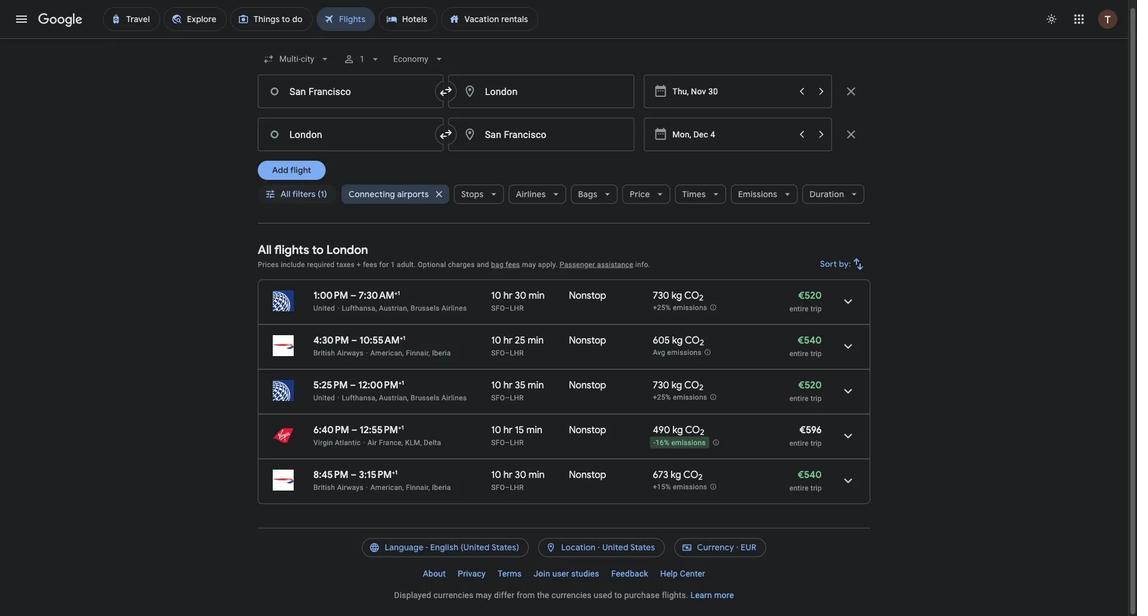 Task type: locate. For each thing, give the bounding box(es) containing it.
leaves san francisco international airport at 8:45 pm on thursday, november 30 and arrives at heathrow airport at 3:15 pm on friday, december 1. element
[[314, 469, 398, 482]]

2 730 from the top
[[653, 380, 670, 392]]

hr inside 10 hr 15 min sfo – lhr
[[504, 425, 513, 437]]

Arrival time: 12:55 PM on  Friday, December 1. text field
[[360, 425, 404, 437]]

1 iberia from the top
[[432, 349, 451, 358]]

1 +25% from the top
[[653, 304, 671, 313]]

2 €520 entire trip from the top
[[790, 380, 822, 403]]

3 lhr from the top
[[510, 394, 524, 403]]

1 british airways from the top
[[314, 349, 364, 358]]

1 horizontal spatial fees
[[506, 261, 520, 269]]

1 for 12:00 pm
[[402, 380, 404, 387]]

to
[[312, 243, 324, 258], [615, 592, 622, 601]]

iberia for 3:15 pm
[[432, 484, 451, 492]]

hr inside 10 hr 25 min sfo – lhr
[[504, 335, 513, 347]]

2 vertical spatial united
[[603, 543, 629, 554]]

2 for 10:55 am
[[700, 339, 704, 349]]

0 vertical spatial airlines
[[516, 189, 546, 200]]

1 hr from the top
[[504, 290, 513, 302]]

finnair,
[[406, 349, 430, 358], [406, 484, 430, 492]]

about link
[[417, 565, 452, 585]]

1 vertical spatial +25% emissions
[[653, 394, 708, 403]]

10 hr 25 min sfo – lhr
[[491, 335, 544, 358]]

730 kg co 2 up '605 kg co 2' in the right bottom of the page
[[653, 290, 704, 304]]

1 swap origin and destination. image from the top
[[439, 85, 453, 99]]

all for all filters (1)
[[281, 189, 291, 200]]

2 for 3:15 pm
[[699, 473, 703, 483]]

5:25 pm
[[314, 380, 348, 392]]

– up 10 hr 25 min sfo – lhr
[[505, 305, 510, 313]]

1 vertical spatial airways
[[337, 484, 364, 492]]

4 sfo from the top
[[491, 439, 505, 448]]

kg
[[672, 290, 682, 302], [672, 335, 683, 347], [672, 380, 682, 392], [673, 425, 683, 437], [671, 469, 682, 482]]

lufthansa, austrian, brussels airlines
[[342, 305, 467, 313], [342, 394, 467, 403]]

5 entire from the top
[[790, 485, 809, 493]]

lufthansa, down leaves san francisco international airport at 5:25 pm on thursday, november 30 and arrives at heathrow airport at 12:00 pm on friday, december 1. element
[[342, 394, 377, 403]]

sfo for 7:30 am
[[491, 305, 505, 313]]

fees
[[363, 261, 377, 269], [506, 261, 520, 269]]

+ down the adult.
[[394, 290, 398, 297]]

by:
[[839, 259, 852, 270]]

1 departure text field from the top
[[673, 76, 792, 108]]

sfo down 10 hr 15 min sfo – lhr
[[491, 484, 505, 492]]

american, finnair, iberia down arrival time: 3:15 pm on  friday, december 1. text field
[[371, 484, 451, 492]]

2 up +15% emissions
[[699, 473, 703, 483]]

all inside button
[[281, 189, 291, 200]]

+
[[357, 261, 361, 269], [394, 290, 398, 297], [400, 335, 403, 342], [398, 380, 402, 387], [398, 425, 402, 432], [392, 469, 395, 477]]

lufthansa, down leaves san francisco international airport at 1:00 pm on thursday, november 30 and arrives at heathrow airport at 7:30 am on friday, december 1. element
[[342, 305, 377, 313]]

prices include required taxes + fees for 1 adult. optional charges and bag fees may apply. passenger assistance
[[258, 261, 634, 269]]

4 10 from the top
[[491, 425, 501, 437]]

5 10 from the top
[[491, 469, 501, 482]]

kg inside 673 kg co 2
[[671, 469, 682, 482]]

terms link
[[492, 565, 528, 585]]

may
[[522, 261, 536, 269], [476, 592, 492, 601]]

total duration 10 hr 30 min. element
[[491, 290, 569, 304], [491, 469, 569, 484]]

1 inside 1:00 pm – 7:30 am + 1
[[398, 290, 400, 297]]

3 sfo from the top
[[491, 394, 505, 403]]

0 vertical spatial +25% emissions
[[653, 304, 708, 313]]

united
[[314, 305, 335, 313], [314, 394, 335, 403], [603, 543, 629, 554]]

3 hr from the top
[[504, 380, 513, 392]]

emissions down 490 kg co 2 in the right of the page
[[672, 440, 706, 448]]

Arrival time: 10:55 AM on  Friday, December 1. text field
[[360, 335, 406, 347]]

1 vertical spatial all
[[258, 243, 272, 258]]

1 vertical spatial 30
[[515, 469, 526, 482]]

hr for 10:55 am
[[504, 335, 513, 347]]

– left 3:15 pm
[[351, 469, 357, 482]]

0 vertical spatial to
[[312, 243, 324, 258]]

1 american, finnair, iberia from the top
[[371, 349, 451, 358]]

sfo for 3:15 pm
[[491, 484, 505, 492]]

1 vertical spatial 730
[[653, 380, 670, 392]]

3 trip from the top
[[811, 395, 822, 403]]

2 10 from the top
[[491, 335, 501, 347]]

2 brussels from the top
[[411, 394, 440, 403]]

0 vertical spatial +25%
[[653, 304, 671, 313]]

1 vertical spatial united
[[314, 394, 335, 403]]

lufthansa, austrian, brussels airlines down arrival time: 12:00 pm on  friday, december 1. text field
[[342, 394, 467, 403]]

4:30 pm
[[314, 335, 349, 347]]

lhr
[[510, 305, 524, 313], [510, 349, 524, 358], [510, 394, 524, 403], [510, 439, 524, 448], [510, 484, 524, 492]]

all up the prices at top
[[258, 243, 272, 258]]

hr left the 15 on the bottom
[[504, 425, 513, 437]]

2 lufthansa, austrian, brussels airlines from the top
[[342, 394, 467, 403]]

0 vertical spatial €540
[[798, 335, 822, 347]]

atlantic
[[335, 439, 361, 448]]

0 vertical spatial brussels
[[411, 305, 440, 313]]

2 nonstop flight. element from the top
[[569, 335, 606, 349]]

airways down leaves san francisco international airport at 4:30 pm on thursday, november 30 and arrives at heathrow airport at 10:55 am on friday, december 1. element
[[337, 349, 364, 358]]

emissions
[[738, 189, 778, 200]]

Arrival time: 3:15 PM on  Friday, December 1. text field
[[359, 469, 398, 482]]

emissions up '605 kg co 2' in the right bottom of the page
[[673, 304, 708, 313]]

co for 7:30 am
[[685, 290, 700, 302]]

730 for 10 hr 30 min
[[653, 290, 670, 302]]

2 lufthansa, from the top
[[342, 394, 377, 403]]

lhr down 35 on the bottom
[[510, 394, 524, 403]]

0 vertical spatial lufthansa,
[[342, 305, 377, 313]]

10 inside 10 hr 15 min sfo – lhr
[[491, 425, 501, 437]]

min inside 10 hr 15 min sfo – lhr
[[527, 425, 543, 437]]

10 inside 10 hr 25 min sfo – lhr
[[491, 335, 501, 347]]

0 vertical spatial american, finnair, iberia
[[371, 349, 451, 358]]

None search field
[[258, 45, 871, 224]]

nonstop for 12:55 pm
[[569, 425, 606, 437]]

kg up '605 kg co 2' in the right bottom of the page
[[672, 290, 682, 302]]

0 vertical spatial all
[[281, 189, 291, 200]]

1 10 from the top
[[491, 290, 501, 302]]

american, finnair, iberia for 10:55 am
[[371, 349, 451, 358]]

2 inside 490 kg co 2
[[700, 428, 705, 438]]

total duration 10 hr 35 min. element
[[491, 380, 569, 394]]

2 up avg emissions
[[700, 339, 704, 349]]

1 inside 5:25 pm – 12:00 pm + 1
[[402, 380, 404, 387]]

hr left 35 on the bottom
[[504, 380, 513, 392]]

united for 1:00 pm
[[314, 305, 335, 313]]

trip down 520 euros text field
[[811, 395, 822, 403]]

10 for 3:15 pm
[[491, 469, 501, 482]]

trip up 520 euros text field
[[811, 350, 822, 358]]

entire for 10:55 am
[[790, 350, 809, 358]]

730 kg co 2 down avg emissions
[[653, 380, 704, 394]]

€540 entire trip for 673
[[790, 469, 822, 493]]

lufthansa, for 12:00 pm
[[342, 394, 377, 403]]

+ down arrival time: 10:55 am on  friday, december 1. text box
[[398, 380, 402, 387]]

co inside '605 kg co 2'
[[685, 335, 700, 347]]

0 horizontal spatial currencies
[[434, 592, 474, 601]]

0 vertical spatial departure text field
[[673, 76, 792, 108]]

0 vertical spatial total duration 10 hr 30 min. element
[[491, 290, 569, 304]]

1 horizontal spatial all
[[281, 189, 291, 200]]

american,
[[371, 349, 404, 358], [371, 484, 404, 492]]

1:00 pm
[[314, 290, 348, 302]]

520 euros text field
[[799, 290, 822, 302]]

1 vertical spatial airlines
[[442, 305, 467, 313]]

+ for 7:30 am
[[394, 290, 398, 297]]

4 nonstop from the top
[[569, 425, 606, 437]]

airways down 8:45 pm – 3:15 pm + 1
[[337, 484, 364, 492]]

0 vertical spatial €540 entire trip
[[790, 335, 822, 358]]

730 kg co 2 for 10 hr 30 min
[[653, 290, 704, 304]]

5 nonstop from the top
[[569, 469, 606, 482]]

– down total duration 10 hr 15 min. element in the bottom of the page
[[505, 439, 510, 448]]

sfo for 10:55 am
[[491, 349, 505, 358]]

1 30 from the top
[[515, 290, 526, 302]]

490
[[653, 425, 670, 437]]

1 vertical spatial 730 kg co 2
[[653, 380, 704, 394]]

american, down arrival time: 10:55 am on  friday, december 1. text box
[[371, 349, 404, 358]]

help
[[660, 570, 678, 580]]

lhr for 3:15 pm
[[510, 484, 524, 492]]

6:40 pm
[[314, 425, 349, 437]]

€540 entire trip left flight details. leaves san francisco international airport at 8:45 pm on thursday, november 30 and arrives at heathrow airport at 3:15 pm on friday, december 1. icon
[[790, 469, 822, 493]]

1 inside 4:30 pm – 10:55 am + 1
[[403, 335, 406, 342]]

total duration 10 hr 30 min. element for 730
[[491, 290, 569, 304]]

about
[[423, 570, 446, 580]]

€520 entire trip left flight details. leaves san francisco international airport at 1:00 pm on thursday, november 30 and arrives at heathrow airport at 7:30 am on friday, december 1. image
[[790, 290, 822, 314]]

to up required
[[312, 243, 324, 258]]

austrian, down arrival time: 7:30 am on  friday, december 1. 'text box'
[[379, 305, 409, 313]]

total duration 10 hr 30 min. element for 673
[[491, 469, 569, 484]]

lhr inside 10 hr 25 min sfo – lhr
[[510, 349, 524, 358]]

1 730 kg co 2 from the top
[[653, 290, 704, 304]]

emissions down 673 kg co 2
[[673, 484, 708, 492]]

american, finnair, iberia down arrival time: 10:55 am on  friday, december 1. text box
[[371, 349, 451, 358]]

5 nonstop flight. element from the top
[[569, 469, 606, 484]]

optional
[[418, 261, 446, 269]]

2
[[700, 294, 704, 304], [700, 339, 704, 349], [700, 383, 704, 394], [700, 428, 705, 438], [699, 473, 703, 483]]

emissions up 490 kg co 2 in the right of the page
[[673, 394, 708, 403]]

2 british from the top
[[314, 484, 335, 492]]

30 for 7:30 am
[[515, 290, 526, 302]]

0 vertical spatial €520 entire trip
[[790, 290, 822, 314]]

+ inside 8:45 pm – 3:15 pm + 1
[[392, 469, 395, 477]]

kg up avg emissions
[[672, 335, 683, 347]]

730 down avg
[[653, 380, 670, 392]]

2 30 from the top
[[515, 469, 526, 482]]

join user studies link
[[528, 565, 606, 585]]

english
[[430, 543, 459, 554]]

virgin
[[314, 439, 333, 448]]

co inside 673 kg co 2
[[684, 469, 699, 482]]

1 lhr from the top
[[510, 305, 524, 313]]

2 lhr from the top
[[510, 349, 524, 358]]

1 vertical spatial brussels
[[411, 394, 440, 403]]

sfo
[[491, 305, 505, 313], [491, 349, 505, 358], [491, 394, 505, 403], [491, 439, 505, 448], [491, 484, 505, 492]]

€520 down the sort
[[799, 290, 822, 302]]

0 vertical spatial airways
[[337, 349, 364, 358]]

730 kg co 2
[[653, 290, 704, 304], [653, 380, 704, 394]]

540 euros text field
[[798, 335, 822, 347], [798, 469, 822, 482]]

(1)
[[318, 189, 327, 200]]

lhr down the 15 on the bottom
[[510, 439, 524, 448]]

1 trip from the top
[[811, 305, 822, 314]]

0 vertical spatial 730 kg co 2
[[653, 290, 704, 304]]

leaves san francisco international airport at 1:00 pm on thursday, november 30 and arrives at heathrow airport at 7:30 am on friday, december 1. element
[[314, 290, 400, 302]]

+ for 12:55 pm
[[398, 425, 402, 432]]

5 hr from the top
[[504, 469, 513, 482]]

co down avg emissions
[[685, 380, 700, 392]]

1 €520 from the top
[[799, 290, 822, 302]]

departure text field for 'remove flight from london to san francisco on mon, dec 4' image
[[673, 119, 792, 151]]

kg for 12:55 pm
[[673, 425, 683, 437]]

2 american, finnair, iberia from the top
[[371, 484, 451, 492]]

2 nonstop from the top
[[569, 335, 606, 347]]

520 euros text field
[[799, 380, 822, 392]]

min for 7:30 am
[[529, 290, 545, 302]]

0 horizontal spatial fees
[[363, 261, 377, 269]]

1 €540 from the top
[[798, 335, 822, 347]]

1 brussels from the top
[[411, 305, 440, 313]]

sfo down total duration 10 hr 25 min. element
[[491, 349, 505, 358]]

leaves san francisco international airport at 6:40 pm on thursday, november 30 and arrives at heathrow airport at 12:55 pm on friday, december 1. element
[[314, 425, 404, 437]]

1 lufthansa, from the top
[[342, 305, 377, 313]]

kg for 7:30 am
[[672, 290, 682, 302]]

total duration 10 hr 30 min. element down apply.
[[491, 290, 569, 304]]

– down the "total duration 10 hr 35 min." 'element'
[[505, 394, 510, 403]]

entire
[[790, 305, 809, 314], [790, 350, 809, 358], [790, 395, 809, 403], [790, 440, 809, 448], [790, 485, 809, 493]]

+ inside "6:40 pm – 12:55 pm + 1"
[[398, 425, 402, 432]]

0 vertical spatial iberia
[[432, 349, 451, 358]]

0 vertical spatial 30
[[515, 290, 526, 302]]

lufthansa, for 7:30 am
[[342, 305, 377, 313]]

co inside 490 kg co 2
[[685, 425, 700, 437]]

fees left for
[[363, 261, 377, 269]]

10 left the 15 on the bottom
[[491, 425, 501, 437]]

1 vertical spatial €540
[[798, 469, 822, 482]]

 image
[[366, 349, 368, 358]]

sfo inside 10 hr 15 min sfo – lhr
[[491, 439, 505, 448]]

main menu image
[[14, 12, 29, 26]]

filters
[[293, 189, 316, 200]]

10 hr 30 min sfo – lhr down 10 hr 15 min sfo – lhr
[[491, 469, 545, 492]]

1 nonstop from the top
[[569, 290, 606, 302]]

2 for 12:00 pm
[[700, 383, 704, 394]]

None field
[[258, 49, 336, 70], [389, 49, 450, 70], [258, 49, 336, 70], [389, 49, 450, 70]]

2 sfo from the top
[[491, 349, 505, 358]]

2 730 kg co 2 from the top
[[653, 380, 704, 394]]

2 vertical spatial airlines
[[442, 394, 467, 403]]

may left apply.
[[522, 261, 536, 269]]

4 entire from the top
[[790, 440, 809, 448]]

730 up 605
[[653, 290, 670, 302]]

austrian, for 12:00 pm
[[379, 394, 409, 403]]

– inside 10 hr 25 min sfo – lhr
[[505, 349, 510, 358]]

the
[[537, 592, 549, 601]]

1 nonstop flight. element from the top
[[569, 290, 606, 304]]

fees right bag
[[506, 261, 520, 269]]

0 vertical spatial 10 hr 30 min sfo – lhr
[[491, 290, 545, 313]]

times button
[[675, 180, 726, 209]]

min right the 15 on the bottom
[[527, 425, 543, 437]]

1 horizontal spatial currencies
[[552, 592, 592, 601]]

learn more link
[[691, 592, 734, 601]]

join user studies
[[534, 570, 600, 580]]

2 british airways from the top
[[314, 484, 364, 492]]

1 vertical spatial may
[[476, 592, 492, 601]]

total duration 10 hr 30 min. element down 10 hr 15 min sfo – lhr
[[491, 469, 569, 484]]

1 vertical spatial finnair,
[[406, 484, 430, 492]]

– down total duration 10 hr 25 min. element
[[505, 349, 510, 358]]

emissions for 3:15 pm
[[673, 484, 708, 492]]

lhr inside 10 hr 15 min sfo – lhr
[[510, 439, 524, 448]]

10 down 10 hr 15 min sfo – lhr
[[491, 469, 501, 482]]

american, finnair, iberia for 3:15 pm
[[371, 484, 451, 492]]

0 vertical spatial american,
[[371, 349, 404, 358]]

2 trip from the top
[[811, 350, 822, 358]]

1 €540 entire trip from the top
[[790, 335, 822, 358]]

2 for 12:55 pm
[[700, 428, 705, 438]]

1 vertical spatial departure text field
[[673, 119, 792, 151]]

2 +25% from the top
[[653, 394, 671, 403]]

1 vertical spatial lufthansa, austrian, brussels airlines
[[342, 394, 467, 403]]

2 +25% emissions from the top
[[653, 394, 708, 403]]

bag fees button
[[491, 261, 520, 269]]

1 vertical spatial iberia
[[432, 484, 451, 492]]

help center link
[[654, 565, 712, 585]]

united for 5:25 pm
[[314, 394, 335, 403]]

3 10 from the top
[[491, 380, 501, 392]]

1 540 euros text field from the top
[[798, 335, 822, 347]]

+ inside 4:30 pm – 10:55 am + 1
[[400, 335, 403, 342]]

min for 3:15 pm
[[529, 469, 545, 482]]

trip left flight details. leaves san francisco international airport at 8:45 pm on thursday, november 30 and arrives at heathrow airport at 3:15 pm on friday, december 1. icon
[[811, 485, 822, 493]]

1 +25% emissions from the top
[[653, 304, 708, 313]]

673
[[653, 469, 669, 482]]

1 lufthansa, austrian, brussels airlines from the top
[[342, 305, 467, 313]]

1 austrian, from the top
[[379, 305, 409, 313]]

4 hr from the top
[[504, 425, 513, 437]]

+25% emissions up 490 kg co 2 in the right of the page
[[653, 394, 708, 403]]

sfo inside 10 hr 25 min sfo – lhr
[[491, 349, 505, 358]]

united states
[[603, 543, 655, 554]]

+25% up 605
[[653, 304, 671, 313]]

min inside 10 hr 35 min sfo – lhr
[[528, 380, 544, 392]]

1 vertical spatial €520
[[799, 380, 822, 392]]

swap origin and destination. image
[[439, 85, 453, 99], [439, 128, 453, 142]]

0 vertical spatial may
[[522, 261, 536, 269]]

hr down bag fees button
[[504, 290, 513, 302]]

4 trip from the top
[[811, 440, 822, 448]]

1:00 pm – 7:30 am + 1
[[314, 290, 400, 302]]

540 euros text field left flight details. leaves san francisco international airport at 8:45 pm on thursday, november 30 and arrives at heathrow airport at 3:15 pm on friday, december 1. icon
[[798, 469, 822, 482]]

10 down bag
[[491, 290, 501, 302]]

1 vertical spatial lufthansa,
[[342, 394, 377, 403]]

1 vertical spatial british airways
[[314, 484, 364, 492]]

10 left 35 on the bottom
[[491, 380, 501, 392]]

0 vertical spatial british
[[314, 349, 335, 358]]

min inside 10 hr 25 min sfo – lhr
[[528, 335, 544, 347]]

american, down arrival time: 3:15 pm on  friday, december 1. text field
[[371, 484, 404, 492]]

1 airways from the top
[[337, 349, 364, 358]]

1
[[360, 54, 365, 64], [391, 261, 395, 269], [398, 290, 400, 297], [403, 335, 406, 342], [402, 380, 404, 387], [402, 425, 404, 432], [395, 469, 398, 477]]

3 nonstop flight. element from the top
[[569, 380, 606, 394]]

€520 entire trip up €596
[[790, 380, 822, 403]]

states)
[[492, 543, 520, 554]]

None text field
[[449, 118, 635, 152]]

hr inside 10 hr 35 min sfo – lhr
[[504, 380, 513, 392]]

10
[[491, 290, 501, 302], [491, 335, 501, 347], [491, 380, 501, 392], [491, 425, 501, 437], [491, 469, 501, 482]]

nonstop flight. element
[[569, 290, 606, 304], [569, 335, 606, 349], [569, 380, 606, 394], [569, 425, 606, 439], [569, 469, 606, 484]]

add flight
[[272, 165, 311, 176]]

kg inside '605 kg co 2'
[[672, 335, 683, 347]]

emissions for 12:00 pm
[[673, 394, 708, 403]]

5 trip from the top
[[811, 485, 822, 493]]

kg up the -16% emissions
[[673, 425, 683, 437]]

730 for 10 hr 35 min
[[653, 380, 670, 392]]

lhr up 25
[[510, 305, 524, 313]]

sfo inside 10 hr 35 min sfo – lhr
[[491, 394, 505, 403]]

min for 12:55 pm
[[527, 425, 543, 437]]

+ up air france, klm, delta
[[398, 425, 402, 432]]

times
[[683, 189, 706, 200]]

4 lhr from the top
[[510, 439, 524, 448]]

2 inside '605 kg co 2'
[[700, 339, 704, 349]]

british airways for 8:45 pm
[[314, 484, 364, 492]]

2 540 euros text field from the top
[[798, 469, 822, 482]]

0 vertical spatial swap origin and destination. image
[[439, 85, 453, 99]]

3 entire from the top
[[790, 395, 809, 403]]

adult.
[[397, 261, 416, 269]]

+ inside 1:00 pm – 7:30 am + 1
[[394, 290, 398, 297]]

stops button
[[454, 180, 504, 209]]

0 horizontal spatial may
[[476, 592, 492, 601]]

0 horizontal spatial to
[[312, 243, 324, 258]]

2 entire from the top
[[790, 350, 809, 358]]

airports
[[397, 189, 429, 200]]

lufthansa,
[[342, 305, 377, 313], [342, 394, 377, 403]]

2 departure text field from the top
[[673, 119, 792, 151]]

hr for 12:00 pm
[[504, 380, 513, 392]]

trip inside €596 entire trip
[[811, 440, 822, 448]]

lhr down 10 hr 15 min sfo – lhr
[[510, 484, 524, 492]]

0 vertical spatial austrian,
[[379, 305, 409, 313]]

1 for 10:55 am
[[403, 335, 406, 342]]

0 horizontal spatial all
[[258, 243, 272, 258]]

1 entire from the top
[[790, 305, 809, 314]]

1 total duration 10 hr 30 min. element from the top
[[491, 290, 569, 304]]

0 vertical spatial 540 euros text field
[[798, 335, 822, 347]]

trip for 12:55 pm
[[811, 440, 822, 448]]

flights
[[274, 243, 309, 258]]

30 down bag fees button
[[515, 290, 526, 302]]

1 vertical spatial swap origin and destination. image
[[439, 128, 453, 142]]

all filters (1) button
[[258, 180, 337, 209]]

hr left 25
[[504, 335, 513, 347]]

1 american, from the top
[[371, 349, 404, 358]]

delta
[[424, 439, 441, 448]]

trip down €596
[[811, 440, 822, 448]]

from
[[517, 592, 535, 601]]

0 vertical spatial finnair,
[[406, 349, 430, 358]]

Arrival time: 7:30 AM on  Friday, December 1. text field
[[359, 290, 400, 302]]

2 swap origin and destination. image from the top
[[439, 128, 453, 142]]

currencies down join user studies link
[[552, 592, 592, 601]]

10 hr 30 min sfo – lhr down bag fees button
[[491, 290, 545, 313]]

2 down avg emissions
[[700, 383, 704, 394]]

0 vertical spatial united
[[314, 305, 335, 313]]

2 airways from the top
[[337, 484, 364, 492]]

(united
[[461, 543, 490, 554]]

1 vertical spatial €540 entire trip
[[790, 469, 822, 493]]

brussels for 7:30 am
[[411, 305, 440, 313]]

1 finnair, from the top
[[406, 349, 430, 358]]

min right 35 on the bottom
[[528, 380, 544, 392]]

0 vertical spatial €520
[[799, 290, 822, 302]]

+ inside 5:25 pm – 12:00 pm + 1
[[398, 380, 402, 387]]

lhr for 10:55 am
[[510, 349, 524, 358]]

connecting
[[349, 189, 395, 200]]

currency
[[697, 543, 734, 554]]

1 vertical spatial british
[[314, 484, 335, 492]]

1 vertical spatial 540 euros text field
[[798, 469, 822, 482]]

2 iberia from the top
[[432, 484, 451, 492]]

klm,
[[405, 439, 422, 448]]

– down 10 hr 15 min sfo – lhr
[[505, 484, 510, 492]]

2 up the -16% emissions
[[700, 428, 705, 438]]

1 730 from the top
[[653, 290, 670, 302]]

departure text field for remove flight from san francisco to london on thu, nov 30 image at the top right of the page
[[673, 76, 792, 108]]

1 inside popup button
[[360, 54, 365, 64]]

duration button
[[803, 180, 865, 209]]

1 inside "6:40 pm – 12:55 pm + 1"
[[402, 425, 404, 432]]

all
[[281, 189, 291, 200], [258, 243, 272, 258]]

2 hr from the top
[[504, 335, 513, 347]]

+25% up 490
[[653, 394, 671, 403]]

required
[[307, 261, 335, 269]]

1 10 hr 30 min sfo – lhr from the top
[[491, 290, 545, 313]]

hr down 10 hr 15 min sfo – lhr
[[504, 469, 513, 482]]

10 hr 30 min sfo – lhr for 3:15 pm
[[491, 469, 545, 492]]

leaves san francisco international airport at 5:25 pm on thursday, november 30 and arrives at heathrow airport at 12:00 pm on friday, december 1. element
[[314, 380, 404, 392]]

sfo up 10 hr 25 min sfo – lhr
[[491, 305, 505, 313]]

+25%
[[653, 304, 671, 313], [653, 394, 671, 403]]

Departure text field
[[673, 76, 792, 108], [673, 119, 792, 151]]

all for all flights to london
[[258, 243, 272, 258]]

entire left flight details. leaves san francisco international airport at 8:45 pm on thursday, november 30 and arrives at heathrow airport at 3:15 pm on friday, december 1. icon
[[790, 485, 809, 493]]

iberia
[[432, 349, 451, 358], [432, 484, 451, 492]]

lhr down 25
[[510, 349, 524, 358]]

connecting airports
[[349, 189, 429, 200]]

10 inside 10 hr 35 min sfo – lhr
[[491, 380, 501, 392]]

€540 left flight details. leaves san francisco international airport at 4:30 pm on thursday, november 30 and arrives at heathrow airport at 10:55 am on friday, december 1. image
[[798, 335, 822, 347]]

1 vertical spatial +25%
[[653, 394, 671, 403]]

+ for 12:00 pm
[[398, 380, 402, 387]]

None text field
[[258, 75, 444, 109], [449, 75, 635, 109], [258, 118, 444, 152], [258, 75, 444, 109], [449, 75, 635, 109], [258, 118, 444, 152]]

co for 12:55 pm
[[685, 425, 700, 437]]

1 vertical spatial austrian,
[[379, 394, 409, 403]]

entire down 520 euros text field
[[790, 395, 809, 403]]

co up the -16% emissions
[[685, 425, 700, 437]]

€520 left flight details. leaves san francisco international airport at 5:25 pm on thursday, november 30 and arrives at heathrow airport at 12:00 pm on friday, december 1. icon
[[799, 380, 822, 392]]

passenger assistance button
[[560, 261, 634, 269]]

5 sfo from the top
[[491, 484, 505, 492]]

brussels down optional
[[411, 305, 440, 313]]

2 inside 673 kg co 2
[[699, 473, 703, 483]]

lhr for 12:00 pm
[[510, 394, 524, 403]]

united down 5:25 pm at left
[[314, 394, 335, 403]]

entire down 596 euros text box
[[790, 440, 809, 448]]

sfo for 12:55 pm
[[491, 439, 505, 448]]

5 lhr from the top
[[510, 484, 524, 492]]

2 10 hr 30 min sfo – lhr from the top
[[491, 469, 545, 492]]

entire for 12:55 pm
[[790, 440, 809, 448]]

2 finnair, from the top
[[406, 484, 430, 492]]

10 left 25
[[491, 335, 501, 347]]

british airways down the "departure time: 8:45 pm." 'text box'
[[314, 484, 364, 492]]

co for 3:15 pm
[[684, 469, 699, 482]]

lufthansa, austrian, brussels airlines down arrival time: 7:30 am on  friday, december 1. 'text box'
[[342, 305, 467, 313]]

kg down avg emissions
[[672, 380, 682, 392]]

0 vertical spatial lufthansa, austrian, brussels airlines
[[342, 305, 467, 313]]

10 hr 15 min sfo – lhr
[[491, 425, 543, 448]]

3 nonstop from the top
[[569, 380, 606, 392]]

€520
[[799, 290, 822, 302], [799, 380, 822, 392]]

british down the "departure time: 8:45 pm." 'text box'
[[314, 484, 335, 492]]

sfo down total duration 10 hr 15 min. element in the bottom of the page
[[491, 439, 505, 448]]

passenger
[[560, 261, 595, 269]]

2 american, from the top
[[371, 484, 404, 492]]

lhr inside 10 hr 35 min sfo – lhr
[[510, 394, 524, 403]]

trip for 10:55 am
[[811, 350, 822, 358]]

united left 'states'
[[603, 543, 629, 554]]

1 inside 8:45 pm – 3:15 pm + 1
[[395, 469, 398, 477]]

1 €520 entire trip from the top
[[790, 290, 822, 314]]

0 vertical spatial 730
[[653, 290, 670, 302]]

lufthansa, austrian, brussels airlines for 12:00 pm
[[342, 394, 467, 403]]

1 vertical spatial american, finnair, iberia
[[371, 484, 451, 492]]

+25% emissions for 10 hr 35 min
[[653, 394, 708, 403]]

1 vertical spatial 10 hr 30 min sfo – lhr
[[491, 469, 545, 492]]

1 sfo from the top
[[491, 305, 505, 313]]

nonstop for 10:55 am
[[569, 335, 606, 347]]

2 total duration 10 hr 30 min. element from the top
[[491, 469, 569, 484]]

1 vertical spatial total duration 10 hr 30 min. element
[[491, 469, 569, 484]]

2 €520 from the top
[[799, 380, 822, 392]]

british airways down departure time: 4:30 pm. text field
[[314, 349, 364, 358]]

+25% for 10 hr 35 min
[[653, 394, 671, 403]]

2 €540 from the top
[[798, 469, 822, 482]]

2 austrian, from the top
[[379, 394, 409, 403]]

flight
[[290, 165, 311, 176]]

entire inside €596 entire trip
[[790, 440, 809, 448]]

finnair, for 3:15 pm
[[406, 484, 430, 492]]

swap origin and destination. image for departure text field for 'remove flight from london to san francisco on mon, dec 4' image
[[439, 128, 453, 142]]

0 vertical spatial british airways
[[314, 349, 364, 358]]

1 british from the top
[[314, 349, 335, 358]]

connecting airports button
[[342, 180, 449, 209]]

emissions down '605 kg co 2' in the right bottom of the page
[[668, 349, 702, 358]]

sort by: button
[[816, 250, 871, 279]]

€520 entire trip
[[790, 290, 822, 314], [790, 380, 822, 403]]

2 €540 entire trip from the top
[[790, 469, 822, 493]]

kg inside 490 kg co 2
[[673, 425, 683, 437]]

emissions
[[673, 304, 708, 313], [668, 349, 702, 358], [673, 394, 708, 403], [672, 440, 706, 448], [673, 484, 708, 492]]

Arrival time: 12:00 PM on  Friday, December 1. text field
[[358, 380, 404, 392]]

1 vertical spatial to
[[615, 592, 622, 601]]

total duration 10 hr 15 min. element
[[491, 425, 569, 439]]

 image
[[366, 484, 368, 492]]

4 nonstop flight. element from the top
[[569, 425, 606, 439]]

may left differ
[[476, 592, 492, 601]]

30 down 10 hr 15 min sfo – lhr
[[515, 469, 526, 482]]

join
[[534, 570, 550, 580]]

hr for 7:30 am
[[504, 290, 513, 302]]

+25% emissions up '605 kg co 2' in the right bottom of the page
[[653, 304, 708, 313]]

1 vertical spatial €520 entire trip
[[790, 380, 822, 403]]

1 vertical spatial american,
[[371, 484, 404, 492]]

co up avg emissions
[[685, 335, 700, 347]]

price button
[[623, 180, 671, 209]]



Task type: vqa. For each thing, say whether or not it's contained in the screenshot.
the middle Airlines
yes



Task type: describe. For each thing, give the bounding box(es) containing it.
min for 12:00 pm
[[528, 380, 544, 392]]

apply.
[[538, 261, 558, 269]]

american, for 3:15 pm
[[371, 484, 404, 492]]

price
[[630, 189, 650, 200]]

€520 entire trip for 10 hr 30 min
[[790, 290, 822, 314]]

eur
[[741, 543, 757, 554]]

airlines for 10 hr 30 min
[[442, 305, 467, 313]]

2 for 7:30 am
[[700, 294, 704, 304]]

+15%
[[653, 484, 671, 492]]

location
[[561, 543, 596, 554]]

2 fees from the left
[[506, 261, 520, 269]]

6:40 pm – 12:55 pm + 1
[[314, 425, 404, 437]]

language
[[385, 543, 424, 554]]

Departure time: 4:30 PM. text field
[[314, 335, 349, 347]]

– up atlantic at the left bottom
[[352, 425, 358, 437]]

prices
[[258, 261, 279, 269]]

air france, klm, delta
[[368, 439, 441, 448]]

10 for 12:55 pm
[[491, 425, 501, 437]]

differ
[[494, 592, 515, 601]]

1 fees from the left
[[363, 261, 377, 269]]

displayed
[[394, 592, 431, 601]]

€540 for 673
[[798, 469, 822, 482]]

kg for 12:00 pm
[[672, 380, 682, 392]]

austrian, for 7:30 am
[[379, 305, 409, 313]]

10 for 12:00 pm
[[491, 380, 501, 392]]

terms
[[498, 570, 522, 580]]

trip for 7:30 am
[[811, 305, 822, 314]]

– inside 10 hr 15 min sfo – lhr
[[505, 439, 510, 448]]

kg for 3:15 pm
[[671, 469, 682, 482]]

swap origin and destination. image for departure text field for remove flight from san francisco to london on thu, nov 30 image at the top right of the page
[[439, 85, 453, 99]]

-
[[654, 440, 656, 448]]

+25% for 10 hr 30 min
[[653, 304, 671, 313]]

nonstop flight. element for 3:15 pm
[[569, 469, 606, 484]]

change appearance image
[[1038, 5, 1066, 34]]

center
[[680, 570, 706, 580]]

25
[[515, 335, 526, 347]]

remove flight from london to san francisco on mon, dec 4 image
[[844, 128, 859, 142]]

8:45 pm
[[314, 469, 349, 482]]

605 kg co 2
[[653, 335, 704, 349]]

10 hr 30 min sfo – lhr for 7:30 am
[[491, 290, 545, 313]]

1 for 3:15 pm
[[395, 469, 398, 477]]

10 for 10:55 am
[[491, 335, 501, 347]]

sort by:
[[821, 259, 852, 270]]

leaves san francisco international airport at 4:30 pm on thursday, november 30 and arrives at heathrow airport at 10:55 am on friday, december 1. element
[[314, 335, 406, 347]]

5:25 pm – 12:00 pm + 1
[[314, 380, 404, 392]]

nonstop flight. element for 7:30 am
[[569, 290, 606, 304]]

flight details. leaves san francisco international airport at 1:00 pm on thursday, november 30 and arrives at heathrow airport at 7:30 am on friday, december 1. image
[[834, 288, 863, 317]]

add
[[272, 165, 289, 176]]

airlines for 10 hr 35 min
[[442, 394, 467, 403]]

bags button
[[571, 180, 618, 209]]

nonstop flight. element for 12:55 pm
[[569, 425, 606, 439]]

1 for 12:55 pm
[[402, 425, 404, 432]]

airlines inside airlines popup button
[[516, 189, 546, 200]]

– inside 10 hr 35 min sfo – lhr
[[505, 394, 510, 403]]

flight details. leaves san francisco international airport at 6:40 pm on thursday, november 30 and arrives at heathrow airport at 12:55 pm on friday, december 1. image
[[834, 422, 863, 451]]

avg emissions
[[653, 349, 702, 358]]

trip for 3:15 pm
[[811, 485, 822, 493]]

all flights to london
[[258, 243, 368, 258]]

british airways for 4:30 pm
[[314, 349, 364, 358]]

605
[[653, 335, 670, 347]]

+15% emissions
[[653, 484, 708, 492]]

Departure time: 8:45 PM. text field
[[314, 469, 349, 482]]

privacy
[[458, 570, 486, 580]]

learn
[[691, 592, 712, 601]]

france,
[[379, 439, 403, 448]]

7:30 am
[[359, 290, 394, 302]]

€520 for 10 hr 30 min
[[799, 290, 822, 302]]

feedback
[[611, 570, 648, 580]]

virgin atlantic
[[314, 439, 361, 448]]

avg
[[653, 349, 666, 358]]

– right departure time: 1:00 pm. text field
[[351, 290, 356, 302]]

flight details. leaves san francisco international airport at 5:25 pm on thursday, november 30 and arrives at heathrow airport at 12:00 pm on friday, december 1. image
[[834, 378, 863, 406]]

assistance
[[597, 261, 634, 269]]

12:55 pm
[[360, 425, 398, 437]]

1 horizontal spatial may
[[522, 261, 536, 269]]

sfo for 12:00 pm
[[491, 394, 505, 403]]

all filters (1)
[[281, 189, 327, 200]]

30 for 3:15 pm
[[515, 469, 526, 482]]

entire for 12:00 pm
[[790, 395, 809, 403]]

london
[[327, 243, 368, 258]]

help center
[[660, 570, 706, 580]]

displayed currencies may differ from the currencies used to purchase flights. learn more
[[394, 592, 734, 601]]

540 euros text field for 673
[[798, 469, 822, 482]]

american, for 10:55 am
[[371, 349, 404, 358]]

lhr for 7:30 am
[[510, 305, 524, 313]]

total duration 10 hr 25 min. element
[[491, 335, 569, 349]]

€520 for 10 hr 35 min
[[799, 380, 822, 392]]

studies
[[571, 570, 600, 580]]

1 currencies from the left
[[434, 592, 474, 601]]

35
[[515, 380, 526, 392]]

+ for 10:55 am
[[400, 335, 403, 342]]

entire for 3:15 pm
[[790, 485, 809, 493]]

flight details. leaves san francisco international airport at 4:30 pm on thursday, november 30 and arrives at heathrow airport at 10:55 am on friday, december 1. image
[[834, 333, 863, 361]]

1 button
[[338, 45, 386, 74]]

490 kg co 2
[[653, 425, 705, 438]]

duration
[[810, 189, 844, 200]]

entire for 7:30 am
[[790, 305, 809, 314]]

add flight button
[[258, 161, 326, 180]]

10 for 7:30 am
[[491, 290, 501, 302]]

british for 4:30 pm
[[314, 349, 335, 358]]

privacy link
[[452, 565, 492, 585]]

feedback link
[[606, 565, 654, 585]]

purchase
[[625, 592, 660, 601]]

trip for 12:00 pm
[[811, 395, 822, 403]]

more
[[715, 592, 734, 601]]

730 kg co 2 for 10 hr 35 min
[[653, 380, 704, 394]]

€540 entire trip for 605
[[790, 335, 822, 358]]

+25% emissions for 10 hr 30 min
[[653, 304, 708, 313]]

airways for 8:45 pm
[[337, 484, 364, 492]]

nonstop for 3:15 pm
[[569, 469, 606, 482]]

Departure time: 6:40 PM. text field
[[314, 425, 349, 437]]

iberia for 10:55 am
[[432, 349, 451, 358]]

british for 8:45 pm
[[314, 484, 335, 492]]

+ right taxes
[[357, 261, 361, 269]]

lufthansa, austrian, brussels airlines for 7:30 am
[[342, 305, 467, 313]]

€596 entire trip
[[790, 425, 822, 448]]

include
[[281, 261, 305, 269]]

12:00 pm
[[358, 380, 398, 392]]

4:30 pm – 10:55 am + 1
[[314, 335, 406, 347]]

nonstop for 12:00 pm
[[569, 380, 606, 392]]

673 kg co 2
[[653, 469, 703, 483]]

8:45 pm – 3:15 pm + 1
[[314, 469, 398, 482]]

Departure time: 5:25 PM. text field
[[314, 380, 348, 392]]

emissions button
[[731, 180, 798, 209]]

co for 10:55 am
[[685, 335, 700, 347]]

airlines button
[[509, 180, 566, 209]]

540 euros text field for 605
[[798, 335, 822, 347]]

nonstop flight. element for 10:55 am
[[569, 335, 606, 349]]

english (united states)
[[430, 543, 520, 554]]

+ for 3:15 pm
[[392, 469, 395, 477]]

bags
[[578, 189, 598, 200]]

airways for 4:30 pm
[[337, 349, 364, 358]]

charges
[[448, 261, 475, 269]]

-16% emissions
[[654, 440, 706, 448]]

emissions for 10:55 am
[[668, 349, 702, 358]]

15
[[515, 425, 524, 437]]

1 for 7:30 am
[[398, 290, 400, 297]]

€596
[[800, 425, 822, 437]]

min for 10:55 am
[[528, 335, 544, 347]]

Departure time: 1:00 PM. text field
[[314, 290, 348, 302]]

– right 5:25 pm at left
[[350, 380, 356, 392]]

emissions for 7:30 am
[[673, 304, 708, 313]]

3:15 pm
[[359, 469, 392, 482]]

remove flight from san francisco to london on thu, nov 30 image
[[844, 85, 859, 99]]

none search field containing add flight
[[258, 45, 871, 224]]

596 euros text field
[[800, 425, 822, 437]]

2 currencies from the left
[[552, 592, 592, 601]]

sort
[[821, 259, 837, 270]]

– right departure time: 4:30 pm. text field
[[351, 335, 357, 347]]

brussels for 12:00 pm
[[411, 394, 440, 403]]

flight details. leaves san francisco international airport at 8:45 pm on thursday, november 30 and arrives at heathrow airport at 3:15 pm on friday, december 1. image
[[834, 467, 863, 496]]

finnair, for 10:55 am
[[406, 349, 430, 358]]

bag
[[491, 261, 504, 269]]

1 horizontal spatial to
[[615, 592, 622, 601]]

taxes
[[337, 261, 355, 269]]

10 hr 35 min sfo – lhr
[[491, 380, 544, 403]]

user
[[553, 570, 569, 580]]

used
[[594, 592, 612, 601]]

nonstop flight. element for 12:00 pm
[[569, 380, 606, 394]]

co for 12:00 pm
[[685, 380, 700, 392]]

air
[[368, 439, 377, 448]]



